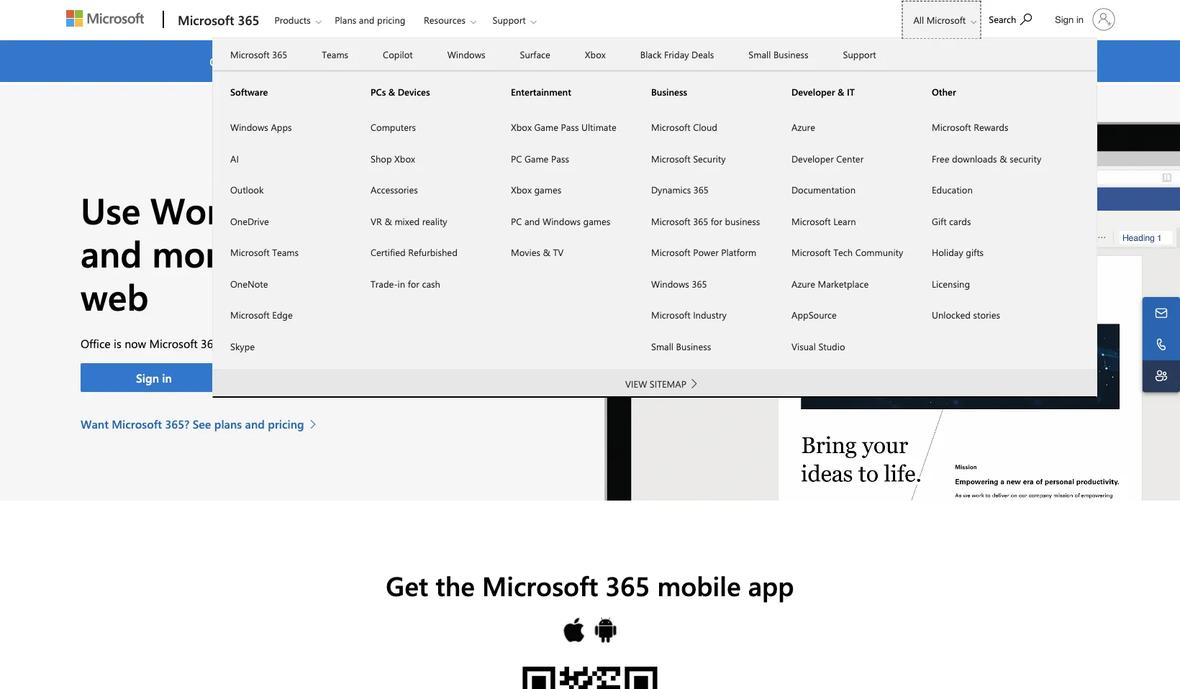 Task type: describe. For each thing, give the bounding box(es) containing it.
entertainment
[[511, 85, 571, 98]]

surface link
[[503, 39, 568, 70]]

developer for developer & it
[[792, 85, 835, 98]]

onedrive link
[[213, 205, 353, 237]]

only
[[793, 53, 816, 69]]

gift cards link
[[915, 205, 1055, 237]]

plans
[[335, 14, 356, 26]]

pass for xbox game pass ultimate
[[561, 121, 579, 133]]

free downloads & security link
[[915, 143, 1055, 174]]

microsoft cloud
[[651, 121, 717, 133]]

windows 365 link
[[634, 268, 774, 299]]

0 vertical spatial microsoft 365
[[178, 11, 259, 28]]

word,
[[150, 185, 250, 233]]

microsoft inside microsoft cloud link
[[651, 121, 691, 133]]

pc and windows games link
[[494, 205, 634, 237]]

100
[[536, 53, 554, 69]]

unlocked
[[932, 309, 971, 321]]

microsoft 365 link up with at top left
[[171, 1, 264, 40]]

windows apps
[[230, 121, 292, 133]]

for inside use word, excel, powerpoint and more for free on the web
[[248, 228, 295, 276]]

view sitemap link
[[558, 370, 752, 396]]

0 vertical spatial more
[[231, 53, 257, 69]]

holiday gifts
[[932, 246, 984, 259]]

free downloads & security
[[932, 152, 1041, 165]]

copilot
[[383, 48, 413, 61]]

xbox for xbox game pass ultimate
[[511, 121, 532, 133]]

the inside use word, excel, powerpoint and more for free on the web
[[431, 228, 484, 276]]

azure for azure marketplace
[[792, 277, 815, 290]]

dynamics 365
[[651, 184, 709, 196]]

now
[[125, 335, 146, 351]]

resources
[[424, 14, 466, 26]]

black friday deals link
[[623, 39, 731, 70]]

2 vertical spatial in
[[162, 370, 172, 385]]

microsoft security
[[651, 152, 726, 165]]

a computer screen showing a resume being created in word on the web. image
[[590, 119, 1180, 501]]

business element
[[634, 111, 774, 362]]

small business link for black friday deals
[[731, 39, 826, 70]]

pc for pc game pass
[[511, 152, 522, 165]]

entertainment heading
[[494, 72, 634, 112]]

center
[[836, 152, 864, 165]]

microsoft teams link
[[213, 237, 353, 268]]

movies & tv link
[[494, 237, 634, 268]]

gift
[[932, 215, 947, 227]]

1 horizontal spatial web
[[411, 53, 432, 69]]

pcs
[[371, 85, 386, 98]]

want microsoft 365? see plans and pricing
[[81, 416, 304, 431]]

products
[[274, 14, 311, 26]]

downloads
[[952, 152, 997, 165]]

& for pcs & devices
[[388, 85, 395, 98]]

licensing
[[932, 277, 970, 290]]

developer for developer center
[[792, 152, 834, 165]]

stories
[[973, 309, 1000, 321]]

gift cards
[[932, 215, 971, 227]]

dynamics 365 link
[[634, 174, 774, 205]]

products button
[[265, 1, 333, 39]]

use word, excel, powerpoint and more for free on the web
[[81, 185, 549, 319]]

microsoft inside microsoft teams link
[[230, 246, 270, 259]]

gifts
[[966, 246, 984, 259]]

office
[[81, 335, 111, 351]]

ai
[[230, 152, 239, 165]]

support for support link
[[843, 48, 876, 61]]

black
[[640, 48, 662, 61]]

and inside use word, excel, powerpoint and more for free on the web
[[81, 228, 142, 276]]

windows for windows 365
[[651, 277, 689, 290]]

apps
[[436, 53, 460, 69]]

cloud
[[693, 121, 717, 133]]

refurbished
[[408, 246, 458, 259]]

free
[[932, 152, 950, 165]]

want
[[81, 416, 109, 431]]

outlook
[[230, 184, 264, 196]]

small for microsoft industry
[[651, 340, 674, 353]]

1 vertical spatial the
[[436, 568, 475, 603]]

microsoft inside microsoft edge link
[[230, 309, 270, 321]]

azure for azure
[[792, 121, 815, 133]]

appsource
[[792, 309, 837, 321]]

1 vertical spatial sign in link
[[81, 363, 227, 392]]

holiday gifts link
[[915, 237, 1055, 268]]

visual studio link
[[774, 331, 915, 362]]

& for vr & mixed reality
[[385, 215, 392, 227]]

0 vertical spatial games
[[534, 184, 561, 196]]

0 vertical spatial sign in
[[1055, 14, 1084, 25]]

other
[[932, 85, 956, 98]]

of
[[575, 53, 586, 69]]

qr code to download the microsoft 365 mobile app image
[[518, 662, 662, 689]]

mobile
[[657, 568, 741, 603]]

edge
[[272, 309, 293, 321]]

microsoft rewards
[[932, 121, 1009, 133]]

get for get the microsoft 365 mobile app
[[386, 568, 428, 603]]

support for support dropdown button
[[493, 14, 526, 26]]

software element
[[213, 111, 353, 362]]

microsoft inside microsoft security link
[[651, 152, 691, 165]]

microsoft tech community
[[792, 246, 903, 259]]

get for get more with microsoft 365 basic. the web apps you love, plus 100 gb of secure cloud storage and ad-free email. only $1.99/month.
[[210, 53, 227, 69]]

microsoft inside want microsoft 365? see plans and pricing link
[[112, 416, 162, 431]]

tv
[[553, 246, 564, 259]]

microsoft edge link
[[213, 299, 353, 331]]

entertainment element
[[494, 111, 634, 268]]

windows apps link
[[213, 112, 353, 143]]

mixed
[[395, 215, 420, 227]]

more inside use word, excel, powerpoint and more for free on the web
[[152, 228, 238, 276]]

developer & it
[[792, 85, 855, 98]]

2 horizontal spatial in
[[1076, 14, 1084, 25]]

business for microsoft industry
[[676, 340, 711, 353]]

small business link for microsoft industry
[[634, 331, 774, 362]]

basic.
[[358, 53, 386, 69]]

2 horizontal spatial sign
[[1055, 14, 1074, 25]]

email.
[[760, 53, 790, 69]]

other heading
[[915, 72, 1055, 112]]

developer center link
[[774, 143, 915, 174]]

microsoft industry link
[[634, 299, 774, 331]]

xbox game pass ultimate link
[[494, 112, 634, 143]]

it
[[847, 85, 855, 98]]

cloud
[[625, 53, 653, 69]]

is
[[114, 335, 121, 351]]

unlocked stories
[[932, 309, 1000, 321]]

pc game pass link
[[494, 143, 634, 174]]

education
[[932, 184, 973, 196]]

search button
[[983, 2, 1038, 35]]

community
[[855, 246, 903, 259]]

pc game pass
[[511, 152, 569, 165]]

microsoft inside microsoft learn link
[[792, 215, 831, 227]]

teams inside software element
[[272, 246, 299, 259]]

microsoft cloud link
[[634, 112, 774, 143]]

android and apple logos image
[[562, 616, 618, 645]]

365 left basic.
[[337, 53, 355, 69]]

other element
[[915, 111, 1055, 331]]

business heading
[[634, 72, 774, 112]]

365 right dynamics
[[694, 184, 709, 196]]

0 horizontal spatial sign in
[[136, 370, 172, 385]]

microsoft inside microsoft rewards link
[[932, 121, 971, 133]]

2 vertical spatial free
[[338, 370, 359, 385]]

onedrive
[[230, 215, 269, 227]]

microsoft learn link
[[774, 205, 915, 237]]



Task type: vqa. For each thing, say whether or not it's contained in the screenshot.
second Learn more link from left
no



Task type: locate. For each thing, give the bounding box(es) containing it.
microsoft inside microsoft power platform 'link'
[[651, 246, 691, 259]]

game for pc
[[525, 152, 549, 165]]

office is now microsoft 365
[[81, 335, 219, 351]]

microsoft industry
[[651, 309, 727, 321]]

sign left up
[[277, 370, 300, 385]]

microsoft image
[[66, 10, 144, 27]]

0 vertical spatial developer
[[792, 85, 835, 98]]

1 vertical spatial more
[[152, 228, 238, 276]]

with
[[260, 53, 282, 69]]

software heading
[[213, 72, 353, 112]]

1 horizontal spatial sign
[[277, 370, 300, 385]]

1 vertical spatial free
[[305, 228, 369, 276]]

0 vertical spatial pass
[[561, 121, 579, 133]]

1 vertical spatial support
[[843, 48, 876, 61]]

for for trade-in for cash
[[408, 277, 419, 290]]

0 horizontal spatial support
[[493, 14, 526, 26]]

xbox inside xbox game pass ultimate link
[[511, 121, 532, 133]]

for for sign up for free
[[320, 370, 335, 385]]

0 vertical spatial support
[[493, 14, 526, 26]]

developer center
[[792, 152, 864, 165]]

& left 'security'
[[1000, 152, 1007, 165]]

cards
[[949, 215, 971, 227]]

app
[[748, 568, 794, 603]]

copilot link
[[366, 39, 430, 70]]

secure
[[589, 53, 621, 69]]

1 pc from the top
[[511, 152, 522, 165]]

apps
[[271, 121, 292, 133]]

1 horizontal spatial support
[[843, 48, 876, 61]]

1 vertical spatial small business link
[[634, 331, 774, 362]]

support up "it"
[[843, 48, 876, 61]]

game for xbox
[[534, 121, 558, 133]]

365 up microsoft power platform
[[693, 215, 708, 227]]

web inside use word, excel, powerpoint and more for free on the web
[[81, 272, 149, 319]]

& left "it"
[[838, 85, 844, 98]]

gb
[[558, 53, 572, 69]]

azure up developer center
[[792, 121, 815, 133]]

pcs & devices heading
[[353, 72, 494, 112]]

business up developer & it
[[774, 48, 809, 61]]

search
[[989, 13, 1016, 26]]

small business right ad- at the top right of the page
[[749, 48, 809, 61]]

security
[[693, 152, 726, 165]]

1 azure from the top
[[792, 121, 815, 133]]

$1.99/month.
[[819, 53, 887, 69]]

azure marketplace link
[[774, 268, 915, 299]]

microsoft 365 for business
[[651, 215, 760, 227]]

pass
[[561, 121, 579, 133], [551, 152, 569, 165]]

onenote
[[230, 277, 268, 290]]

& inside entertainment element
[[543, 246, 550, 259]]

more left with at top left
[[231, 53, 257, 69]]

365?
[[165, 416, 189, 431]]

learn
[[833, 215, 856, 227]]

trade-in for cash link
[[353, 268, 494, 299]]

1 horizontal spatial get
[[386, 568, 428, 603]]

all
[[914, 14, 924, 26]]

use
[[81, 185, 141, 233]]

windows left apps
[[230, 121, 268, 133]]

software
[[230, 85, 268, 98]]

small business for black friday deals
[[749, 48, 809, 61]]

0 vertical spatial teams
[[322, 48, 348, 61]]

all microsoft
[[914, 14, 966, 26]]

0 vertical spatial small business
[[749, 48, 809, 61]]

teams down onedrive link
[[272, 246, 299, 259]]

movies
[[511, 246, 540, 259]]

pcs & devices element
[[353, 111, 494, 299]]

Search search field
[[982, 2, 1047, 35]]

certified refurbished
[[371, 246, 458, 259]]

& right pcs on the top
[[388, 85, 395, 98]]

xbox for xbox
[[585, 48, 606, 61]]

1 vertical spatial developer
[[792, 152, 834, 165]]

business down the storage
[[651, 85, 687, 98]]

xbox right the gb
[[585, 48, 606, 61]]

cash
[[422, 277, 440, 290]]

windows inside business element
[[651, 277, 689, 290]]

2 developer from the top
[[792, 152, 834, 165]]

windows
[[447, 48, 485, 61], [230, 121, 268, 133], [543, 215, 581, 227], [651, 277, 689, 290]]

get more with microsoft 365 basic. the web apps you love, plus 100 gb of secure cloud storage and ad-free email. only $1.99/month.
[[210, 53, 887, 69]]

365
[[238, 11, 259, 28], [272, 48, 287, 61], [337, 53, 355, 69], [694, 184, 709, 196], [693, 215, 708, 227], [692, 277, 707, 290], [201, 335, 219, 351], [606, 568, 650, 603]]

developer down only
[[792, 85, 835, 98]]

1 vertical spatial get
[[386, 568, 428, 603]]

0 horizontal spatial small business
[[651, 340, 711, 353]]

small business
[[749, 48, 809, 61], [651, 340, 711, 353]]

small right ad- at the top right of the page
[[749, 48, 771, 61]]

1 horizontal spatial games
[[583, 215, 610, 227]]

microsoft inside microsoft 365 for business link
[[651, 215, 691, 227]]

windows inside entertainment element
[[543, 215, 581, 227]]

business inside heading
[[651, 85, 687, 98]]

microsoft
[[178, 11, 234, 28], [927, 14, 966, 26], [230, 48, 270, 61], [285, 53, 333, 69], [651, 121, 691, 133], [932, 121, 971, 133], [651, 152, 691, 165], [651, 215, 691, 227], [792, 215, 831, 227], [230, 246, 270, 259], [651, 246, 691, 259], [792, 246, 831, 259], [230, 309, 270, 321], [651, 309, 691, 321], [149, 335, 198, 351], [112, 416, 162, 431], [482, 568, 598, 603]]

0 horizontal spatial games
[[534, 184, 561, 196]]

business down microsoft industry
[[676, 340, 711, 353]]

xbox up the pc game pass
[[511, 121, 532, 133]]

0 horizontal spatial sign in link
[[81, 363, 227, 392]]

game up the pc game pass
[[534, 121, 558, 133]]

sign up for free
[[277, 370, 359, 385]]

sitemap
[[650, 377, 687, 390]]

0 vertical spatial pc
[[511, 152, 522, 165]]

365 down products
[[272, 48, 287, 61]]

microsoft power platform link
[[634, 237, 774, 268]]

developer & it element
[[774, 111, 915, 362]]

& for developer & it
[[838, 85, 844, 98]]

in left cash
[[398, 277, 405, 290]]

education link
[[915, 174, 1055, 205]]

0 vertical spatial game
[[534, 121, 558, 133]]

microsoft rewards link
[[915, 112, 1055, 143]]

& inside other 'element'
[[1000, 152, 1007, 165]]

unlocked stories link
[[915, 299, 1055, 331]]

documentation
[[792, 184, 856, 196]]

windows inside 'link'
[[447, 48, 485, 61]]

xbox right shop
[[394, 152, 415, 165]]

computers link
[[353, 112, 494, 143]]

devices
[[398, 85, 430, 98]]

teams down plans
[[322, 48, 348, 61]]

pc and windows games
[[511, 215, 610, 227]]

small for black friday deals
[[749, 48, 771, 61]]

pass left ultimate
[[561, 121, 579, 133]]

windows inside software element
[[230, 121, 268, 133]]

windows link
[[430, 39, 503, 70]]

ai link
[[213, 143, 353, 174]]

microsoft inside all microsoft "dropdown button"
[[927, 14, 966, 26]]

games down xbox games link
[[583, 215, 610, 227]]

1 horizontal spatial small
[[749, 48, 771, 61]]

azure marketplace
[[792, 277, 869, 290]]

1 vertical spatial game
[[525, 152, 549, 165]]

windows up microsoft industry
[[651, 277, 689, 290]]

0 vertical spatial pricing
[[377, 14, 406, 26]]

microsoft learn
[[792, 215, 856, 227]]

xbox inside xbox games link
[[511, 184, 532, 196]]

xbox game pass ultimate
[[511, 121, 617, 133]]

1 vertical spatial pc
[[511, 215, 522, 227]]

1 vertical spatial in
[[398, 277, 405, 290]]

1 vertical spatial games
[[583, 215, 610, 227]]

1 vertical spatial small business
[[651, 340, 711, 353]]

xbox down the pc game pass
[[511, 184, 532, 196]]

365 down microsoft power platform
[[692, 277, 707, 290]]

0 horizontal spatial teams
[[272, 246, 299, 259]]

small business link up developer & it
[[731, 39, 826, 70]]

plans and pricing
[[335, 14, 406, 26]]

0 horizontal spatial small
[[651, 340, 674, 353]]

developer inside heading
[[792, 85, 835, 98]]

pricing down up
[[268, 416, 304, 431]]

more up onenote
[[152, 228, 238, 276]]

love,
[[485, 53, 509, 69]]

documentation link
[[774, 174, 915, 205]]

developer & it heading
[[774, 72, 915, 112]]

shop
[[371, 152, 392, 165]]

games down the pc game pass
[[534, 184, 561, 196]]

& inside heading
[[838, 85, 844, 98]]

& right vr
[[385, 215, 392, 227]]

in right 'search' search field
[[1076, 14, 1084, 25]]

excel,
[[260, 185, 351, 233]]

support up love,
[[493, 14, 526, 26]]

pc for pc and windows games
[[511, 215, 522, 227]]

azure up appsource at the right top of page
[[792, 277, 815, 290]]

pass for pc game pass
[[551, 152, 569, 165]]

free inside use word, excel, powerpoint and more for free on the web
[[305, 228, 369, 276]]

0 vertical spatial azure
[[792, 121, 815, 133]]

0 horizontal spatial get
[[210, 53, 227, 69]]

business
[[725, 215, 760, 227]]

for inside pcs & devices element
[[408, 277, 419, 290]]

2 pc from the top
[[511, 215, 522, 227]]

0 vertical spatial web
[[411, 53, 432, 69]]

skype
[[230, 340, 255, 353]]

outlook link
[[213, 174, 353, 205]]

1 vertical spatial web
[[81, 272, 149, 319]]

visual studio
[[792, 340, 845, 353]]

0 horizontal spatial web
[[81, 272, 149, 319]]

in inside pcs & devices element
[[398, 277, 405, 290]]

web up 'is'
[[81, 272, 149, 319]]

sign in down office is now microsoft 365
[[136, 370, 172, 385]]

1 horizontal spatial pricing
[[377, 14, 406, 26]]

0 vertical spatial the
[[431, 228, 484, 276]]

1 horizontal spatial sign in
[[1055, 14, 1084, 25]]

& inside "heading"
[[388, 85, 395, 98]]

you
[[463, 53, 482, 69]]

1 horizontal spatial teams
[[322, 48, 348, 61]]

pc up "xbox games"
[[511, 152, 522, 165]]

windows for windows apps
[[230, 121, 268, 133]]

microsoft security link
[[634, 143, 774, 174]]

0 horizontal spatial in
[[162, 370, 172, 385]]

microsoft 365 link up software on the top left of the page
[[213, 39, 305, 70]]

0 vertical spatial free
[[737, 53, 756, 69]]

rewards
[[974, 121, 1009, 133]]

get
[[210, 53, 227, 69], [386, 568, 428, 603]]

the
[[390, 53, 408, 69]]

xbox games link
[[494, 174, 634, 205]]

sign for sign up for free link
[[277, 370, 300, 385]]

certified
[[371, 246, 406, 259]]

azure
[[792, 121, 815, 133], [792, 277, 815, 290]]

windows down xbox games link
[[543, 215, 581, 227]]

microsoft inside microsoft tech community link
[[792, 246, 831, 259]]

0 vertical spatial small
[[749, 48, 771, 61]]

microsoft tech community link
[[774, 237, 915, 268]]

1 vertical spatial teams
[[272, 246, 299, 259]]

2 vertical spatial business
[[676, 340, 711, 353]]

windows down resources dropdown button at top left
[[447, 48, 485, 61]]

1 horizontal spatial in
[[398, 277, 405, 290]]

0 horizontal spatial pricing
[[268, 416, 304, 431]]

and inside entertainment element
[[525, 215, 540, 227]]

accessories link
[[353, 174, 494, 205]]

pricing up copilot link
[[377, 14, 406, 26]]

shop xbox
[[371, 152, 415, 165]]

365 up the android and apple logos
[[606, 568, 650, 603]]

microsoft power platform
[[651, 246, 756, 259]]

1 horizontal spatial sign in link
[[1047, 2, 1121, 37]]

pc up movies at the top left
[[511, 215, 522, 227]]

0 horizontal spatial sign
[[136, 370, 159, 385]]

game up "xbox games"
[[525, 152, 549, 165]]

web right the at the top left of the page
[[411, 53, 432, 69]]

windows for windows
[[447, 48, 485, 61]]

1 vertical spatial pass
[[551, 152, 569, 165]]

microsoft inside "microsoft industry" 'link'
[[651, 309, 691, 321]]

365 left skype
[[201, 335, 219, 351]]

ultimate
[[581, 121, 617, 133]]

1 developer from the top
[[792, 85, 835, 98]]

trade-
[[371, 277, 398, 290]]

plus
[[512, 53, 533, 69]]

computers
[[371, 121, 416, 133]]

&
[[388, 85, 395, 98], [838, 85, 844, 98], [1000, 152, 1007, 165], [385, 215, 392, 227], [543, 246, 550, 259]]

vr
[[371, 215, 382, 227]]

0 vertical spatial small business link
[[731, 39, 826, 70]]

& for movies & tv
[[543, 246, 550, 259]]

xbox inside shop xbox link
[[394, 152, 415, 165]]

0 vertical spatial sign in link
[[1047, 2, 1121, 37]]

sign for bottom sign in link
[[136, 370, 159, 385]]

1 vertical spatial business
[[651, 85, 687, 98]]

0 vertical spatial in
[[1076, 14, 1084, 25]]

xbox inside xbox link
[[585, 48, 606, 61]]

small inside business element
[[651, 340, 674, 353]]

free left email.
[[737, 53, 756, 69]]

small business down microsoft industry
[[651, 340, 711, 353]]

free left certified
[[305, 228, 369, 276]]

pass down xbox game pass ultimate
[[551, 152, 569, 165]]

sign right 'search' search field
[[1055, 14, 1074, 25]]

up
[[303, 370, 317, 385]]

small business link down industry
[[634, 331, 774, 362]]

free right up
[[338, 370, 359, 385]]

1 vertical spatial azure
[[792, 277, 815, 290]]

support inside dropdown button
[[493, 14, 526, 26]]

plans
[[214, 416, 242, 431]]

xbox for xbox games
[[511, 184, 532, 196]]

365 left products
[[238, 11, 259, 28]]

get the microsoft 365 mobile app
[[386, 568, 794, 603]]

power
[[693, 246, 719, 259]]

1 horizontal spatial small business
[[749, 48, 809, 61]]

trade-in for cash
[[371, 277, 440, 290]]

small up view sitemap link
[[651, 340, 674, 353]]

small business for microsoft industry
[[651, 340, 711, 353]]

business for black friday deals
[[774, 48, 809, 61]]

sign down office is now microsoft 365
[[136, 370, 159, 385]]

microsoft teams
[[230, 246, 299, 259]]

licensing link
[[915, 268, 1055, 299]]

& left tv
[[543, 246, 550, 259]]

small
[[749, 48, 771, 61], [651, 340, 674, 353]]

pcs & devices
[[371, 85, 430, 98]]

security
[[1010, 152, 1041, 165]]

in down office is now microsoft 365
[[162, 370, 172, 385]]

0 vertical spatial get
[[210, 53, 227, 69]]

1 vertical spatial pricing
[[268, 416, 304, 431]]

xbox games
[[511, 184, 561, 196]]

1 vertical spatial small
[[651, 340, 674, 353]]

for inside business element
[[711, 215, 722, 227]]

small business inside business element
[[651, 340, 711, 353]]

vr & mixed reality
[[371, 215, 447, 227]]

developer up documentation
[[792, 152, 834, 165]]

1 vertical spatial microsoft 365
[[230, 48, 287, 61]]

dynamics
[[651, 184, 691, 196]]

0 vertical spatial business
[[774, 48, 809, 61]]

1 vertical spatial sign in
[[136, 370, 172, 385]]

for for microsoft 365 for business
[[711, 215, 722, 227]]

2 azure from the top
[[792, 277, 815, 290]]

sign up for free link
[[245, 363, 391, 392]]

sign in right 'search' search field
[[1055, 14, 1084, 25]]



